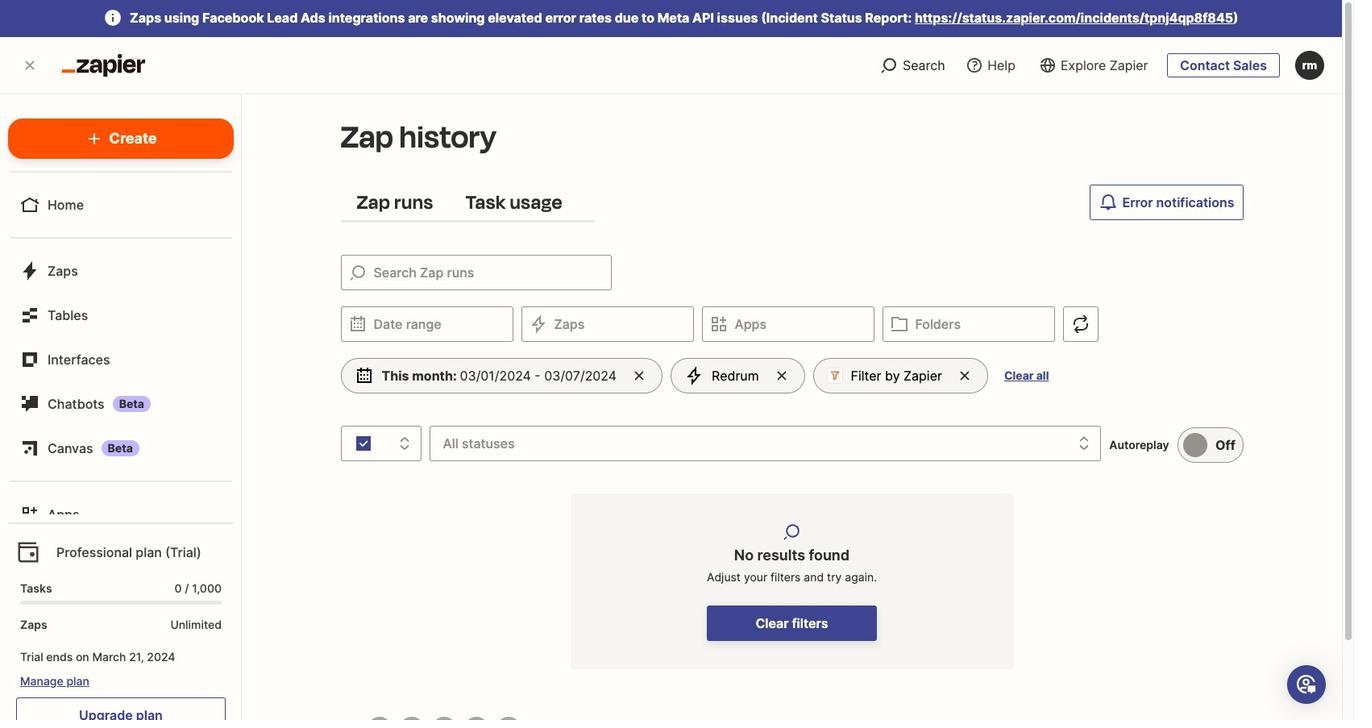 Task type: describe. For each thing, give the bounding box(es) containing it.
error notifications
[[1123, 194, 1235, 210]]

zap for zap history
[[341, 115, 394, 159]]

help
[[988, 57, 1016, 73]]

zaps using facebook lead ads integrations are showing elevated error rates due to meta api issues (incident status report: https://status.zapier.com/incidents/tpnj4qp8f845 )
[[130, 10, 1239, 26]]

apps link
[[10, 494, 232, 534]]

elevated
[[488, 10, 543, 26]]

manage plan link
[[20, 673, 222, 689]]

date range
[[374, 316, 442, 332]]

are
[[408, 10, 428, 26]]

filter
[[851, 367, 882, 384]]

results
[[758, 546, 806, 563]]

used 0 of 1000 tasks element
[[20, 580, 222, 596]]

none field "zap search"
[[521, 306, 694, 342]]

task
[[466, 188, 506, 216]]

zaps link
[[10, 251, 232, 291]]

create button
[[8, 118, 234, 159]]

runs
[[395, 188, 434, 216]]

to
[[642, 10, 655, 26]]

task usage link
[[450, 182, 579, 222]]

lead
[[267, 10, 298, 26]]

03/01/2024
[[460, 367, 531, 384]]

professional plan (trial)
[[56, 544, 202, 560]]

canvas
[[48, 440, 93, 456]]

autoreplay
[[1110, 438, 1170, 451]]

rm
[[1303, 58, 1318, 71]]

due
[[615, 10, 639, 26]]

no results found adjust your filters and try again.
[[707, 546, 877, 584]]

zap runs link
[[341, 182, 450, 222]]

this
[[382, 367, 409, 384]]

explore zapier link
[[1034, 37, 1154, 93]]

filter by zapier
[[851, 367, 943, 384]]

App Search text field
[[735, 307, 874, 341]]

/
[[185, 581, 189, 595]]

manage plan
[[20, 674, 89, 688]]

error notifications link
[[1090, 184, 1244, 220]]

(trial)
[[165, 544, 202, 560]]

issues
[[717, 10, 758, 26]]

plan for professional
[[136, 544, 162, 560]]

contact sales
[[1181, 57, 1268, 73]]

Folder search text field
[[916, 307, 1054, 341]]

found
[[809, 546, 850, 563]]

manage your account and search apps form
[[880, 37, 1327, 208]]

beta for chatbots
[[119, 396, 144, 410]]

error
[[1123, 194, 1154, 210]]

)
[[1234, 10, 1239, 26]]

trial ends on march 21, 2024
[[20, 650, 175, 663]]

site links element
[[0, 94, 242, 720]]

0
[[175, 581, 182, 595]]

on
[[76, 650, 89, 663]]

beta for canvas
[[108, 441, 133, 455]]

zap runs
[[357, 188, 434, 216]]

no
[[735, 546, 754, 563]]

0 vertical spatial zaps
[[130, 10, 161, 26]]

contact
[[1181, 57, 1231, 73]]

adjust
[[707, 570, 741, 584]]

interfaces link
[[10, 339, 232, 380]]

clear all link
[[1005, 368, 1050, 382]]

status
[[821, 10, 863, 26]]

refresh image
[[1071, 314, 1091, 334]]

none field folder search
[[883, 306, 1055, 342]]

redrum
[[712, 367, 759, 384]]

api
[[693, 10, 714, 26]]

facebook
[[202, 10, 264, 26]]

task usage
[[466, 188, 563, 216]]

date range button
[[374, 307, 513, 341]]

ads
[[301, 10, 326, 26]]

again.
[[845, 570, 877, 584]]

clear filters button
[[707, 605, 877, 641]]

home
[[48, 196, 84, 213]]

-
[[535, 367, 541, 384]]

clear for clear filters
[[756, 615, 789, 631]]

search
[[903, 57, 946, 73]]

explore zapier
[[1061, 57, 1149, 73]]

https://status.zapier.com/incidents/tpnj4qp8f845
[[915, 10, 1234, 26]]

status options list box
[[429, 461, 639, 477]]

error
[[545, 10, 577, 26]]

range
[[406, 316, 442, 332]]

contact sales link
[[1168, 53, 1281, 77]]

using
[[164, 10, 199, 26]]

clear all
[[1005, 368, 1050, 382]]



Task type: locate. For each thing, give the bounding box(es) containing it.
0 vertical spatial plan
[[136, 544, 162, 560]]

notifications
[[1157, 194, 1235, 210]]

beta down interfaces link
[[119, 396, 144, 410]]

create
[[109, 130, 157, 146]]

1,000
[[192, 581, 222, 595]]

zaps
[[130, 10, 161, 26], [48, 263, 78, 279], [20, 617, 47, 631]]

1 vertical spatial clear
[[756, 615, 789, 631]]

1 vertical spatial zapier
[[904, 367, 943, 384]]

filters down results
[[771, 570, 801, 584]]

Run Status Filter, All statuses text field
[[443, 426, 1069, 460]]

manage
[[20, 674, 64, 688]]

zap history
[[341, 115, 497, 159]]

1 vertical spatial beta
[[108, 441, 133, 455]]

1 horizontal spatial zaps
[[48, 263, 78, 279]]

rare man image
[[1294, 49, 1327, 81]]

month:
[[412, 367, 457, 384]]

none field app search
[[702, 306, 875, 342]]

21,
[[129, 650, 144, 663]]

https://status.zapier.com/incidents/tpnj4qp8f845 link
[[915, 10, 1234, 26]]

0 horizontal spatial zapier
[[904, 367, 943, 384]]

tasks
[[20, 581, 52, 595]]

and
[[804, 570, 824, 584]]

history
[[400, 115, 497, 159]]

(incident
[[761, 10, 818, 26]]

apps
[[48, 506, 79, 522]]

filters down and
[[792, 615, 829, 631]]

unlimited
[[170, 617, 222, 631]]

professional plan (trial) region
[[8, 514, 234, 720]]

ends
[[46, 650, 73, 663]]

0 vertical spatial beta
[[119, 396, 144, 410]]

zaps inside professional plan (trial) region
[[20, 617, 47, 631]]

this month: 03/01/2024 - 03/07/2024
[[382, 367, 617, 384]]

None field
[[521, 306, 694, 342], [702, 306, 875, 342], [883, 306, 1055, 342], [429, 426, 1102, 477], [429, 426, 1102, 477]]

rates
[[580, 10, 612, 26]]

zaps up tables on the left
[[48, 263, 78, 279]]

filters
[[771, 570, 801, 584], [792, 615, 829, 631]]

1 vertical spatial filters
[[792, 615, 829, 631]]

plan down on
[[66, 674, 89, 688]]

plan left (trial)
[[136, 544, 162, 560]]

filter by zapier logo image
[[830, 370, 841, 381]]

info element
[[104, 8, 123, 27]]

zapier right explore
[[1110, 57, 1149, 73]]

1 horizontal spatial plan
[[136, 544, 162, 560]]

2 horizontal spatial zaps
[[130, 10, 161, 26]]

all
[[1037, 368, 1050, 382]]

Task Search text field
[[374, 255, 611, 289]]

sales
[[1234, 57, 1268, 73]]

info image
[[104, 8, 123, 27]]

clear for clear all
[[1005, 368, 1034, 382]]

1 vertical spatial plan
[[66, 674, 89, 688]]

clear left the all
[[1005, 368, 1034, 382]]

zap up zap runs
[[341, 115, 394, 159]]

List of selection options field
[[341, 426, 421, 461]]

zap for zap runs
[[357, 188, 391, 216]]

1 vertical spatial zaps
[[48, 263, 78, 279]]

professional
[[56, 544, 132, 560]]

0 / 1,000
[[175, 581, 222, 595]]

march
[[92, 650, 126, 663]]

help link
[[962, 37, 1021, 93]]

meta
[[658, 10, 690, 26]]

0 vertical spatial zap
[[341, 115, 394, 159]]

2 vertical spatial zaps
[[20, 617, 47, 631]]

0 horizontal spatial plan
[[66, 674, 89, 688]]

showing
[[431, 10, 485, 26]]

beta
[[119, 396, 144, 410], [108, 441, 133, 455]]

zapier inside 'manage your account and search apps' form
[[1110, 57, 1149, 73]]

open intercom messenger image
[[1298, 675, 1317, 694]]

clear down "your"
[[756, 615, 789, 631]]

plan for manage
[[66, 674, 89, 688]]

0 vertical spatial clear
[[1005, 368, 1034, 382]]

clear filters
[[756, 615, 829, 631]]

tables link
[[10, 295, 232, 335]]

Zap Search text field
[[554, 307, 693, 341]]

home link
[[10, 184, 232, 225]]

redrum button
[[671, 358, 805, 393]]

report:
[[866, 10, 912, 26]]

03/07/2024
[[545, 367, 617, 384]]

by
[[886, 367, 900, 384]]

filters inside button
[[792, 615, 829, 631]]

go to the zapier homepage image
[[61, 54, 146, 76]]

off
[[1216, 437, 1236, 453]]

1 horizontal spatial clear
[[1005, 368, 1034, 382]]

filter by zapier button
[[813, 358, 989, 393]]

1 vertical spatial zap
[[357, 188, 391, 216]]

date
[[374, 316, 403, 332]]

zapier
[[1110, 57, 1149, 73], [904, 367, 943, 384]]

integrations
[[329, 10, 405, 26]]

your
[[744, 570, 768, 584]]

clear inside button
[[756, 615, 789, 631]]

zap
[[341, 115, 394, 159], [357, 188, 391, 216]]

2024
[[147, 650, 175, 663]]

try
[[827, 570, 842, 584]]

interfaces
[[48, 351, 110, 367]]

0 vertical spatial filters
[[771, 570, 801, 584]]

zaps right info image
[[130, 10, 161, 26]]

beta right canvas
[[108, 441, 133, 455]]

0 vertical spatial zapier
[[1110, 57, 1149, 73]]

zaps up trial
[[20, 617, 47, 631]]

usage
[[510, 188, 563, 216]]

0 horizontal spatial clear
[[756, 615, 789, 631]]

zapier inside button
[[904, 367, 943, 384]]

filters inside no results found adjust your filters and try again.
[[771, 570, 801, 584]]

trial
[[20, 650, 43, 663]]

zapier right the by
[[904, 367, 943, 384]]

tables
[[48, 307, 88, 323]]

1 horizontal spatial zapier
[[1110, 57, 1149, 73]]

zap left runs on the left top of page
[[357, 188, 391, 216]]

explore
[[1061, 57, 1107, 73]]

used 0 of infinity zaps element
[[20, 617, 222, 633]]

0 horizontal spatial zaps
[[20, 617, 47, 631]]

chatbots
[[48, 396, 105, 412]]



Task type: vqa. For each thing, say whether or not it's contained in the screenshot.
INDETERMINATE element
no



